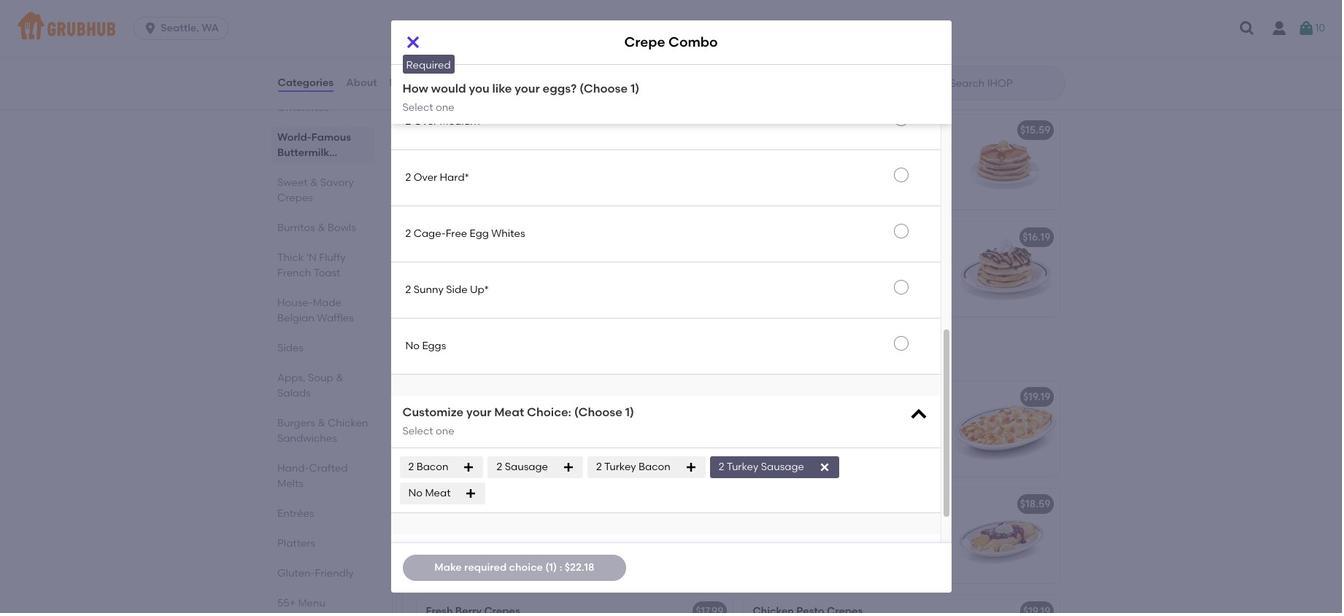Task type: vqa. For each thing, say whether or not it's contained in the screenshot.
first Cashews from the right
no



Task type: locate. For each thing, give the bounding box(es) containing it.
0 horizontal spatial smoked
[[497, 441, 536, 454]]

pancakes inside "we think chocolate is perfect any time of day. four fluffy chocolate pancakes filled with chocolate chips, topped with a drizzle of chocolate syrup & more chocolate chips."
[[426, 281, 475, 294]]

rolled down "lemon ricotta mixed berry crepes"
[[833, 519, 861, 531]]

(choose right eggs?
[[580, 82, 628, 96]]

1 glazed from the top
[[563, 82, 596, 94]]

lemon down cheeses.
[[753, 498, 787, 511]]

no inside button
[[406, 340, 420, 353]]

0 vertical spatial no
[[708, 9, 723, 21]]

2 we from the left
[[753, 252, 769, 264]]

drizzle right up*
[[497, 296, 528, 309]]

1 horizontal spatial chip
[[863, 231, 887, 244]]

strawberries inside 2 crepes filled & rolled with cheesecake mousse, drizzled with cinnamon bun filling, cream cheese icing, fresh strawberries & powdered sugar.
[[482, 563, 543, 576]]

1 topped from the top
[[499, 82, 537, 94]]

fluffy inside "we think chocolate is perfect any time of day. four fluffy chocolate pancakes filled with chocolate chips, topped with a drizzle of chocolate syrup & more chocolate chips."
[[510, 267, 535, 279]]

berry up search ihop search box
[[958, 17, 985, 29]]

2 glazed from the top
[[563, 174, 596, 187]]

0 horizontal spatial -
[[516, 124, 520, 136]]

chip right whites
[[537, 231, 561, 244]]

meat inside customize your meat choice: (choose 1) select one
[[494, 406, 524, 420]]

like
[[492, 82, 512, 96]]

1 day. from the left
[[463, 267, 484, 279]]

0 horizontal spatial buttermilk
[[277, 147, 329, 159]]

eggs?
[[543, 82, 577, 96]]

0 horizontal spatial bacon
[[417, 461, 449, 474]]

0 horizontal spatial combo
[[459, 391, 497, 403]]

crepe down +$1.19
[[624, 34, 665, 51]]

2 perfect from the left
[[861, 252, 897, 264]]

1) inside customize your meat choice: (choose 1) select one
[[625, 406, 634, 420]]

hand-crafted melts
[[277, 463, 348, 491]]

no for no cheese
[[708, 9, 723, 21]]

protein left the power
[[753, 124, 789, 136]]

2 powdered from the left
[[753, 563, 804, 576]]

filled inside we think chocolate is perfect any time of day. four fluffy buttermilk pancakes filled with chocolate chips, topped with a drizzle of chocolate syrup & more chocolate chips.
[[804, 281, 828, 294]]

chocolate
[[471, 252, 521, 264], [798, 252, 848, 264], [537, 267, 588, 279], [526, 281, 577, 294], [853, 281, 904, 294], [543, 296, 593, 309], [870, 296, 920, 309], [494, 311, 544, 323], [821, 311, 871, 323]]

sausage
[[505, 461, 548, 474], [761, 461, 804, 474]]

1 vertical spatial no
[[406, 340, 420, 353]]

buttermilk for bananas
[[426, 67, 477, 79]]

0 horizontal spatial is
[[524, 252, 531, 264]]

2 inside 2 crepes filled & rolled with lemon ricotta, topped with seasonal mixed berry topping, more lemon ricotta & powdered sugar. add a squeeze of lemon for an extra zing!
[[753, 519, 759, 531]]

seasonal down "lemon ricotta mixed berry crepes"
[[853, 534, 898, 546]]

2 over easy*
[[406, 59, 467, 72]]

day. for chocolate
[[463, 267, 484, 279]]

fluffy for little known fact: strawberries and bananas are best friends. four fluffy buttermilk pancakes filled with fresh banana slices. topped with glazed strawberries & more banana slices.
[[578, 52, 603, 64]]

2 is from the left
[[851, 252, 858, 264]]

rolled up mousse,
[[506, 519, 534, 531]]

four down buttermilk chocolate chip pancakes
[[813, 267, 835, 279]]

0 vertical spatial (choose
[[580, 82, 628, 96]]

chicken pesto crepes image
[[950, 596, 1060, 614]]

perfect for buttermilk
[[861, 252, 897, 264]]

we for we think chocolate is perfect any time of day. four fluffy buttermilk pancakes filled with chocolate chips, topped with a drizzle of chocolate syrup & more chocolate chips.
[[753, 252, 769, 264]]

we inside "we think chocolate is perfect any time of day. four fluffy chocolate pancakes filled with chocolate chips, topped with a drizzle of chocolate syrup & more chocolate chips."
[[426, 252, 442, 264]]

no down 2  bacon
[[408, 488, 423, 500]]

pancakes
[[526, 17, 575, 29], [791, 17, 841, 29], [464, 124, 514, 136], [825, 124, 874, 136], [277, 162, 326, 174], [563, 231, 612, 244], [889, 231, 938, 244]]

add
[[797, 82, 818, 94], [839, 563, 859, 576]]

hash inside choose your crepe flavor, served with 2 eggs* your way, 2 custom- cured hickory-smoked bacon strips or 2 pork sausage links & golden hash browns.
[[426, 471, 450, 483]]

make required choice (1) : $22.18
[[435, 562, 595, 574]]

2 select from the top
[[403, 425, 433, 438]]

sweet inside world-famous buttermilk pancakes sweet & savory crepes
[[277, 177, 307, 189]]

select inside customize your meat choice: (choose 1) select one
[[403, 425, 433, 438]]

chips. for buttermilk
[[874, 311, 902, 323]]

protein up fresh- on the left
[[426, 124, 462, 136]]

eggs down sunny
[[422, 340, 446, 353]]

crepes for cinnamon
[[434, 519, 468, 531]]

powdered
[[555, 563, 606, 576], [753, 563, 804, 576]]

2 turkey from the left
[[727, 461, 759, 474]]

crepes up choice:
[[538, 347, 593, 365]]

for inside 2 crepes filled & rolled with lemon ricotta, topped with seasonal mixed berry topping, more lemon ricotta & powdered sugar. add a squeeze of lemon for an extra zing!
[[786, 578, 800, 591]]

sandwiches
[[277, 433, 337, 445]]

no eggs
[[406, 340, 446, 353]]

(choose
[[580, 82, 628, 96], [574, 406, 623, 420]]

1 vertical spatial topped
[[499, 174, 537, 187]]

pancakes for little known fact: strawberries and bananas are best friends. four fluffy buttermilk pancakes filled with fresh banana slices. topped with glazed strawberries & more banana slices.
[[479, 67, 528, 79]]

filled down friends.
[[530, 67, 554, 79]]

1 horizontal spatial think
[[771, 252, 796, 264]]

smoked up white at the bottom of the page
[[883, 426, 922, 439]]

mixed
[[926, 17, 956, 29], [829, 498, 859, 511]]

is for chocolate
[[524, 252, 531, 264]]

fluffy inside little known fact: strawberries and bananas are best friends. four fluffy buttermilk pancakes filled with fresh banana slices. topped with glazed strawberries & more banana slices.
[[578, 52, 603, 64]]

1 we from the left
[[426, 252, 442, 264]]

2 bacon from the left
[[639, 461, 671, 474]]

strawberries down hard*
[[426, 189, 487, 201]]

rolled for hickory-
[[833, 412, 861, 424]]

1 vertical spatial 1)
[[625, 406, 634, 420]]

1 horizontal spatial berry
[[958, 17, 985, 29]]

1 vertical spatial one
[[436, 425, 455, 438]]

1 any from the left
[[572, 252, 590, 264]]

fresh inside 2 crepes filled & rolled with cheesecake mousse, drizzled with cinnamon bun filling, cream cheese icing, fresh strawberries & powdered sugar.
[[455, 563, 479, 576]]

powdered inside 2 crepes filled & rolled with cheesecake mousse, drizzled with cinnamon bun filling, cream cheese icing, fresh strawberries & powdered sugar.
[[555, 563, 606, 576]]

four down strawberries
[[554, 52, 576, 64]]

time for we think chocolate is perfect any time of day. four fluffy buttermilk pancakes filled with chocolate chips, topped with a drizzle of chocolate syrup & more chocolate chips.
[[753, 267, 775, 279]]

bacon,
[[753, 441, 788, 454]]

1 powdered from the left
[[555, 563, 606, 576]]

2 inside "2 crepes filled & rolled with scrambled eggs‡, hickory-smoked bacon, crispy hash browns, white cheese sauce & jack & cheddar cheeses."
[[753, 412, 759, 424]]

smoked down way, at the bottom of the page
[[497, 441, 536, 454]]

1 vertical spatial $16.55
[[693, 124, 724, 136]]

1) down main navigation navigation
[[631, 82, 640, 96]]

2 drizzle from the left
[[824, 296, 855, 309]]

breakfast crepes image
[[950, 382, 1060, 476]]

blueberries,
[[753, 52, 811, 64]]

1 vertical spatial eggs
[[422, 340, 446, 353]]

0 horizontal spatial berry
[[753, 549, 779, 561]]

fresh inside a fresh-flipped power stack. four protein pancakes filled with fresh banana slices. topped with glazed strawberries & more banana slices.
[[564, 159, 588, 172]]

2 down strips
[[596, 461, 602, 474]]

sugar. down topping,
[[806, 563, 836, 576]]

think
[[444, 252, 469, 264], [771, 252, 796, 264]]

sausage down bacon
[[505, 461, 548, 474]]

2 over from the top
[[414, 115, 437, 128]]

crepes
[[761, 412, 795, 424], [434, 519, 468, 531], [761, 519, 795, 531]]

four inside a fresh-flipped power stack. four protein pancakes filled with fresh banana slices. topped with glazed strawberries & more banana slices.
[[567, 144, 589, 157]]

medium*
[[440, 115, 485, 128]]

1 vertical spatial hickory-
[[457, 441, 497, 454]]

2 for 2 over hard*
[[406, 172, 411, 184]]

1 horizontal spatial fluffy
[[578, 52, 603, 64]]

0 vertical spatial 1)
[[631, 82, 640, 96]]

1 sausage from the left
[[505, 461, 548, 474]]

one down choose
[[436, 425, 455, 438]]

1)
[[631, 82, 640, 96], [625, 406, 634, 420]]

drizzle down buttermilk chocolate chip pancakes
[[824, 296, 855, 309]]

1 vertical spatial cheese
[[566, 549, 602, 561]]

2 inside 2 crepes filled & rolled with cheesecake mousse, drizzled with cinnamon bun filling, cream cheese icing, fresh strawberries & powdered sugar.
[[426, 519, 432, 531]]

2 $16.55 from the top
[[693, 124, 724, 136]]

0 vertical spatial buttermilk
[[426, 67, 477, 79]]

svg image inside the seattle, wa 'button'
[[143, 21, 158, 36]]

2 for 2 crepes filled & rolled with cheesecake mousse, drizzled with cinnamon bun filling, cream cheese icing, fresh strawberries & powdered sugar.
[[426, 519, 432, 531]]

0 vertical spatial seasonal
[[799, 67, 843, 79]]

0 horizontal spatial hickory-
[[457, 441, 497, 454]]

- up 'power'
[[516, 124, 520, 136]]

up*
[[470, 284, 489, 296]]

protein up blueberries,
[[761, 37, 797, 50]]

filled down cinnamon bun crepes
[[470, 519, 494, 531]]

strawberry banana pancakes
[[426, 17, 575, 29]]

2 chips. from the left
[[874, 311, 902, 323]]

1 $16.55 from the top
[[693, 17, 724, 29]]

more inside we think chocolate is perfect any time of day. four fluffy buttermilk pancakes filled with chocolate chips, topped with a drizzle of chocolate syrup & more chocolate chips.
[[792, 311, 818, 323]]

is
[[524, 252, 531, 264], [851, 252, 858, 264]]

1 horizontal spatial berry
[[878, 67, 904, 79]]

0 vertical spatial crepe
[[624, 34, 665, 51]]

rolled
[[833, 412, 861, 424], [506, 519, 534, 531], [833, 519, 861, 531]]

turkey down bacon,
[[727, 461, 759, 474]]

crepes for breakfast
[[761, 412, 795, 424]]

2 topped from the top
[[499, 174, 537, 187]]

2 time from the left
[[753, 267, 775, 279]]

3 over from the top
[[414, 172, 437, 184]]

1 vertical spatial mixed
[[900, 534, 930, 546]]

1 horizontal spatial syrup
[[753, 311, 780, 323]]

we inside we think chocolate is perfect any time of day. four fluffy buttermilk pancakes filled with chocolate chips, topped with a drizzle of chocolate syrup & more chocolate chips.
[[753, 252, 769, 264]]

1 one from the top
[[436, 101, 455, 114]]

hash down eggs‡,
[[822, 441, 846, 454]]

1 select from the top
[[403, 101, 433, 114]]

of inside "4 protein pancakes loaded with blueberries, topped with lemon ricotta & seasonal mixed berry topping. add a squeeze of lemon for an extra zing!"
[[872, 82, 882, 94]]

0 horizontal spatial an
[[753, 96, 766, 109]]

0 vertical spatial zing!
[[796, 96, 819, 109]]

svg image left little
[[404, 34, 422, 51]]

fresh down the and
[[579, 67, 604, 79]]

0 horizontal spatial banana
[[484, 17, 523, 29]]

fluffy for we think chocolate is perfect any time of day. four fluffy chocolate pancakes filled with chocolate chips, topped with a drizzle of chocolate syrup & more chocolate chips.
[[510, 267, 535, 279]]

over inside button
[[414, 59, 437, 72]]

sweet down world-
[[277, 177, 307, 189]]

& inside burgers & chicken sandwiches
[[317, 418, 325, 430]]

2 one from the top
[[436, 425, 455, 438]]

2 over medium*
[[406, 115, 485, 128]]

2 for 2 over easy*
[[406, 59, 411, 72]]

choice
[[509, 562, 543, 574]]

combo
[[669, 34, 718, 51], [459, 391, 497, 403]]

0 vertical spatial extra
[[768, 96, 794, 109]]

any inside we think chocolate is perfect any time of day. four fluffy buttermilk pancakes filled with chocolate chips, topped with a drizzle of chocolate syrup & more chocolate chips.
[[899, 252, 917, 264]]

svg image down browns.
[[465, 488, 477, 500]]

any down chocolate chocolate chip pancakes
[[572, 252, 590, 264]]

add right topping.
[[797, 82, 818, 94]]

time inside "we think chocolate is perfect any time of day. four fluffy chocolate pancakes filled with chocolate chips, topped with a drizzle of chocolate syrup & more chocolate chips."
[[426, 267, 448, 279]]

cheese inside 2 crepes filled & rolled with cheesecake mousse, drizzled with cinnamon bun filling, cream cheese icing, fresh strawberries & powdered sugar.
[[566, 549, 602, 561]]

1 time from the left
[[426, 267, 448, 279]]

Search IHOP search field
[[949, 77, 1060, 91]]

powdered inside 2 crepes filled & rolled with lemon ricotta, topped with seasonal mixed berry topping, more lemon ricotta & powdered sugar. add a squeeze of lemon for an extra zing!
[[753, 563, 804, 576]]

- for lemon
[[843, 17, 847, 29]]

crepe
[[490, 412, 519, 424]]

rolled for drizzled
[[506, 519, 534, 531]]

0 vertical spatial smoked
[[883, 426, 922, 439]]

0 horizontal spatial savory
[[320, 177, 354, 189]]

2 vertical spatial strawberries
[[482, 563, 543, 576]]

stack.
[[535, 144, 564, 157]]

1 vertical spatial ricotta
[[789, 498, 826, 511]]

0 horizontal spatial lemon
[[753, 498, 787, 511]]

fluffy down chocolate chocolate chip pancakes
[[510, 267, 535, 279]]

turkey for sausage
[[727, 461, 759, 474]]

filled inside "we think chocolate is perfect any time of day. four fluffy chocolate pancakes filled with chocolate chips, topped with a drizzle of chocolate syrup & more chocolate chips."
[[477, 281, 501, 294]]

- up "4 protein pancakes loaded with blueberries, topped with lemon ricotta & seasonal mixed berry topping. add a squeeze of lemon for an extra zing!"
[[843, 17, 847, 29]]

bacon up cinnamon bun crepes "image"
[[639, 461, 671, 474]]

2 think from the left
[[771, 252, 796, 264]]

1 horizontal spatial hickory-
[[843, 426, 883, 439]]

2 any from the left
[[899, 252, 917, 264]]

1 turkey from the left
[[604, 461, 636, 474]]

and
[[577, 37, 597, 50]]

1 vertical spatial sweet
[[414, 347, 461, 365]]

fresh berry crepes image
[[623, 596, 733, 614]]

berry
[[878, 67, 904, 79], [753, 549, 779, 561]]

1 horizontal spatial lemon
[[850, 17, 884, 29]]

0 vertical spatial sweet
[[277, 177, 307, 189]]

about button
[[345, 57, 378, 109]]

protein power pancakes
[[753, 124, 874, 136]]

0 vertical spatial hickory-
[[843, 426, 883, 439]]

chips. for chocolate
[[546, 311, 575, 323]]

0 vertical spatial berry
[[878, 67, 904, 79]]

2 syrup from the left
[[753, 311, 780, 323]]

no right +$1.19
[[708, 9, 723, 21]]

perfect down chocolate chocolate chip pancakes
[[534, 252, 570, 264]]

1 horizontal spatial for
[[918, 82, 932, 94]]

syrup
[[426, 311, 453, 323], [753, 311, 780, 323]]

turkey right the golden
[[604, 461, 636, 474]]

0 vertical spatial strawberry
[[426, 17, 481, 29]]

0 horizontal spatial sweet
[[277, 177, 307, 189]]

squeeze inside 2 crepes filled & rolled with lemon ricotta, topped with seasonal mixed berry topping, more lemon ricotta & powdered sugar. add a squeeze of lemon for an extra zing!
[[871, 563, 912, 576]]

1 horizontal spatial turkey
[[727, 461, 759, 474]]

white
[[889, 441, 916, 454]]

1 horizontal spatial sweet
[[414, 347, 461, 365]]

think inside "we think chocolate is perfect any time of day. four fluffy chocolate pancakes filled with chocolate chips, topped with a drizzle of chocolate syrup & more chocolate chips."
[[444, 252, 469, 264]]

sausage down bacon,
[[761, 461, 804, 474]]

rolled inside 2 crepes filled & rolled with lemon ricotta, topped with seasonal mixed berry topping, more lemon ricotta & powdered sugar. add a squeeze of lemon for an extra zing!
[[833, 519, 861, 531]]

0 vertical spatial meat
[[494, 406, 524, 420]]

syrup inside we think chocolate is perfect any time of day. four fluffy buttermilk pancakes filled with chocolate chips, topped with a drizzle of chocolate syrup & more chocolate chips.
[[753, 311, 780, 323]]

2 left the links
[[497, 461, 502, 474]]

seattle, wa
[[161, 22, 219, 34]]

no cheese
[[708, 9, 763, 21]]

1 syrup from the left
[[426, 311, 453, 323]]

berry inside "4 protein pancakes loaded with blueberries, topped with lemon ricotta & seasonal mixed berry topping. add a squeeze of lemon for an extra zing!"
[[878, 67, 904, 79]]

slices.
[[468, 82, 497, 94], [570, 96, 599, 109], [468, 174, 497, 187], [570, 189, 599, 201]]

svg image left 'seattle,'
[[143, 21, 158, 36]]

combo down +$1.19
[[669, 34, 718, 51]]

a down "lemon ricotta mixed berry crepes"
[[862, 563, 868, 576]]

protein inside a fresh-flipped power stack. four protein pancakes filled with fresh banana slices. topped with glazed strawberries & more banana slices.
[[426, 159, 461, 172]]

1 vertical spatial -
[[516, 124, 520, 136]]

perfect for chocolate
[[534, 252, 570, 264]]

:
[[560, 562, 562, 574]]

think down buttermilk chocolate chip pancakes
[[771, 252, 796, 264]]

0 vertical spatial an
[[753, 96, 766, 109]]

strawberries inside little known fact: strawberries and bananas are best friends. four fluffy buttermilk pancakes filled with fresh banana slices. topped with glazed strawberries & more banana slices.
[[426, 96, 487, 109]]

1 horizontal spatial sugar.
[[806, 563, 836, 576]]

crepes inside 2 crepes filled & rolled with lemon ricotta, topped with seasonal mixed berry topping, more lemon ricotta & powdered sugar. add a squeeze of lemon for an extra zing!
[[761, 519, 795, 531]]

svg image down bacon
[[563, 462, 575, 474]]

zing! inside "4 protein pancakes loaded with blueberries, topped with lemon ricotta & seasonal mixed berry topping. add a squeeze of lemon for an extra zing!"
[[796, 96, 819, 109]]

2 for 2 crepes filled & rolled with scrambled eggs‡, hickory-smoked bacon, crispy hash browns, white cheese sauce & jack & cheddar cheeses.
[[753, 412, 759, 424]]

friendly
[[315, 568, 353, 580]]

1 horizontal spatial savory
[[481, 347, 534, 365]]

0 horizontal spatial chips,
[[579, 281, 608, 294]]

chips. inside "we think chocolate is perfect any time of day. four fluffy chocolate pancakes filled with chocolate chips, topped with a drizzle of chocolate syrup & more chocolate chips."
[[546, 311, 575, 323]]

think inside we think chocolate is perfect any time of day. four fluffy buttermilk pancakes filled with chocolate chips, topped with a drizzle of chocolate syrup & more chocolate chips.
[[771, 252, 796, 264]]

turkey for bacon
[[604, 461, 636, 474]]

bun
[[481, 498, 500, 511]]

ricotta inside "4 protein pancakes loaded with blueberries, topped with lemon ricotta & seasonal mixed berry topping. add a squeeze of lemon for an extra zing!"
[[753, 67, 786, 79]]

pancakes for we think chocolate is perfect any time of day. four fluffy buttermilk pancakes filled with chocolate chips, topped with a drizzle of chocolate syrup & more chocolate chips.
[[753, 281, 802, 294]]

hand-
[[277, 463, 309, 475]]

chocolate for chocolate
[[481, 231, 534, 244]]

2 sunny side up*
[[406, 284, 489, 296]]

any down buttermilk chocolate chip pancakes
[[899, 252, 917, 264]]

any inside "we think chocolate is perfect any time of day. four fluffy chocolate pancakes filled with chocolate chips, topped with a drizzle of chocolate syrup & more chocolate chips."
[[572, 252, 590, 264]]

1 vertical spatial strawberries
[[426, 189, 487, 201]]

2 for 2 over medium*
[[406, 115, 411, 128]]

chips, inside "we think chocolate is perfect any time of day. four fluffy chocolate pancakes filled with chocolate chips, topped with a drizzle of chocolate syrup & more chocolate chips."
[[579, 281, 608, 294]]

1 over from the top
[[414, 59, 437, 72]]

burritos
[[277, 222, 315, 234]]

1 horizontal spatial bacon
[[639, 461, 671, 474]]

fluffy inside we think chocolate is perfect any time of day. four fluffy buttermilk pancakes filled with chocolate chips, topped with a drizzle of chocolate syrup & more chocolate chips.
[[838, 267, 862, 279]]

2 vertical spatial over
[[414, 172, 437, 184]]

pancakes for we think chocolate is perfect any time of day. four fluffy chocolate pancakes filled with chocolate chips, topped with a drizzle of chocolate syrup & more chocolate chips.
[[426, 281, 475, 294]]

no
[[708, 9, 723, 21], [406, 340, 420, 353], [408, 488, 423, 500]]

1 think from the left
[[444, 252, 469, 264]]

buttermilk down bananas
[[426, 67, 477, 79]]

perfect inside we think chocolate is perfect any time of day. four fluffy buttermilk pancakes filled with chocolate chips, topped with a drizzle of chocolate syrup & more chocolate chips.
[[861, 252, 897, 264]]

strawberries down would
[[426, 96, 487, 109]]

buttermilk inside world-famous buttermilk pancakes sweet & savory crepes
[[277, 147, 329, 159]]

0 horizontal spatial cheese
[[596, 9, 633, 21]]

sugar. inside 2 crepes filled & rolled with cheesecake mousse, drizzled with cinnamon bun filling, cream cheese icing, fresh strawberries & powdered sugar.
[[426, 578, 456, 591]]

chocolate
[[426, 231, 479, 244], [481, 231, 534, 244], [807, 231, 860, 244]]

crepes down cheddar on the right bottom
[[890, 498, 926, 511]]

over for easy*
[[414, 59, 437, 72]]

ricotta
[[753, 67, 786, 79], [887, 549, 920, 561]]

1 is from the left
[[524, 252, 531, 264]]

topped inside a fresh-flipped power stack. four protein pancakes filled with fresh banana slices. topped with glazed strawberries & more banana slices.
[[499, 174, 537, 187]]

buttermilk inside little known fact: strawberries and bananas are best friends. four fluffy buttermilk pancakes filled with fresh banana slices. topped with glazed strawberries & more banana slices.
[[426, 67, 477, 79]]

more inside "we think chocolate is perfect any time of day. four fluffy chocolate pancakes filled with chocolate chips, topped with a drizzle of chocolate syrup & more chocolate chips."
[[465, 311, 491, 323]]

0 vertical spatial -
[[843, 17, 847, 29]]

1 chip from the left
[[537, 231, 561, 244]]

2 left cage-
[[406, 228, 411, 240]]

burritos & bowls
[[277, 222, 356, 234]]

banana down fresh- on the left
[[426, 174, 465, 187]]

topping.
[[753, 82, 795, 94]]

seattle, wa button
[[134, 17, 234, 40]]

1 horizontal spatial ricotta
[[887, 549, 920, 561]]

filled down 'power'
[[515, 159, 539, 172]]

0 horizontal spatial think
[[444, 252, 469, 264]]

0 vertical spatial hash
[[822, 441, 846, 454]]

1 chips, from the left
[[579, 281, 608, 294]]

2 left sunny
[[406, 284, 411, 296]]

2 chip from the left
[[863, 231, 887, 244]]

bacon down cured
[[417, 461, 449, 474]]

crepes inside "2 crepes filled & rolled with scrambled eggs‡, hickory-smoked bacon, crispy hash browns, white cheese sauce & jack & cheddar cheeses."
[[761, 412, 795, 424]]

svg image
[[675, 10, 687, 21], [777, 10, 789, 21], [1298, 20, 1316, 37], [908, 405, 929, 426], [463, 462, 475, 474], [819, 462, 831, 474]]

1 vertical spatial protein
[[426, 159, 461, 172]]

think down free
[[444, 252, 469, 264]]

& inside little known fact: strawberries and bananas are best friends. four fluffy buttermilk pancakes filled with fresh banana slices. topped with glazed strawberries & more banana slices.
[[489, 96, 497, 109]]

hash
[[822, 441, 846, 454], [426, 471, 450, 483]]

1 vertical spatial meat
[[425, 488, 451, 500]]

four for buttermilk chocolate chip pancakes
[[813, 267, 835, 279]]

drizzle
[[497, 296, 528, 309], [824, 296, 855, 309]]

banana
[[426, 82, 465, 94], [528, 96, 567, 109], [426, 174, 465, 187], [528, 189, 567, 201]]

four inside little known fact: strawberries and bananas are best friends. four fluffy buttermilk pancakes filled with fresh banana slices. topped with glazed strawberries & more banana slices.
[[554, 52, 576, 64]]

fresh down 'cinnamon'
[[455, 563, 479, 576]]

4
[[753, 37, 759, 50]]

0 vertical spatial add
[[797, 82, 818, 94]]

filled inside "2 crepes filled & rolled with scrambled eggs‡, hickory-smoked bacon, crispy hash browns, white cheese sauce & jack & cheddar cheeses."
[[797, 412, 821, 424]]

1 vertical spatial smoked
[[497, 441, 536, 454]]

lemon up loaded
[[850, 17, 884, 29]]

golden
[[550, 456, 584, 469]]

any for buttermilk
[[899, 252, 917, 264]]

1 horizontal spatial drizzle
[[824, 296, 855, 309]]

0 horizontal spatial add
[[797, 82, 818, 94]]

&
[[789, 67, 796, 79], [489, 96, 497, 109], [310, 177, 318, 189], [489, 189, 497, 201], [317, 222, 325, 234], [455, 311, 463, 323], [782, 311, 790, 323], [465, 347, 477, 365], [336, 372, 343, 385], [823, 412, 831, 424], [317, 418, 325, 430], [540, 456, 547, 469], [823, 456, 831, 469], [857, 456, 864, 469], [496, 519, 504, 531], [823, 519, 831, 531], [923, 549, 930, 561], [545, 563, 553, 576]]

1 horizontal spatial extra
[[818, 578, 843, 591]]

2 up cheesecake
[[426, 519, 432, 531]]

browns,
[[848, 441, 887, 454]]

of
[[872, 82, 882, 94], [451, 267, 460, 279], [778, 267, 788, 279], [531, 296, 540, 309], [858, 296, 868, 309], [914, 563, 924, 576]]

combo up crepe
[[459, 391, 497, 403]]

berry down ricotta,
[[753, 549, 779, 561]]

egg
[[470, 228, 489, 240]]

berry down loaded
[[878, 67, 904, 79]]

2 cheese from the left
[[725, 9, 763, 21]]

protein for fresh-
[[426, 124, 462, 136]]

a right the "side"
[[488, 296, 495, 309]]

power
[[791, 124, 823, 136]]

0 vertical spatial eggs
[[499, 9, 523, 21]]

sugar. down the icing,
[[426, 578, 456, 591]]

2 up little
[[434, 9, 440, 21]]

1 chips. from the left
[[546, 311, 575, 323]]

select down how
[[403, 101, 433, 114]]

1 horizontal spatial smoked
[[883, 426, 922, 439]]

0 vertical spatial sugar.
[[806, 563, 836, 576]]

ricotta
[[886, 17, 923, 29], [789, 498, 826, 511]]

no down sunny
[[406, 340, 420, 353]]

french
[[277, 267, 311, 280]]

crepes up burritos
[[277, 192, 313, 204]]

protein for protein
[[753, 17, 789, 29]]

2 up scrambled
[[753, 412, 759, 424]]

time inside we think chocolate is perfect any time of day. four fluffy buttermilk pancakes filled with chocolate chips, topped with a drizzle of chocolate syrup & more chocolate chips.
[[753, 267, 775, 279]]

four for chocolate chocolate chip pancakes
[[486, 267, 508, 279]]

0 vertical spatial buttermilk
[[277, 147, 329, 159]]

1 horizontal spatial buttermilk
[[753, 231, 805, 244]]

day. inside we think chocolate is perfect any time of day. four fluffy buttermilk pancakes filled with chocolate chips, topped with a drizzle of chocolate syrup & more chocolate chips.
[[790, 267, 811, 279]]

fluffy for we think chocolate is perfect any time of day. four fluffy buttermilk pancakes filled with chocolate chips, topped with a drizzle of chocolate syrup & more chocolate chips.
[[838, 267, 862, 279]]

topped down friends.
[[499, 82, 537, 94]]

0 horizontal spatial chips.
[[546, 311, 575, 323]]

is down buttermilk chocolate chip pancakes
[[851, 252, 858, 264]]

pancakes inside we think chocolate is perfect any time of day. four fluffy buttermilk pancakes filled with chocolate chips, topped with a drizzle of chocolate syrup & more chocolate chips.
[[753, 281, 802, 294]]

chocolate up we think chocolate is perfect any time of day. four fluffy buttermilk pancakes filled with chocolate chips, topped with a drizzle of chocolate syrup & more chocolate chips. at the right
[[807, 231, 860, 244]]

belgian
[[277, 312, 314, 325]]

drizzle inside "we think chocolate is perfect any time of day. four fluffy chocolate pancakes filled with chocolate chips, topped with a drizzle of chocolate syrup & more chocolate chips."
[[497, 296, 528, 309]]

browns.
[[452, 471, 491, 483]]

links
[[516, 456, 537, 469]]

1 horizontal spatial crepe combo
[[624, 34, 718, 51]]

pork
[[447, 456, 469, 469]]

eggs up the "fact:"
[[499, 9, 523, 21]]

1 perfect from the left
[[534, 252, 570, 264]]

is down chocolate chocolate chip pancakes
[[524, 252, 531, 264]]

0 vertical spatial ricotta
[[886, 17, 923, 29]]

0 horizontal spatial berry
[[861, 498, 888, 511]]

rolled up eggs‡,
[[833, 412, 861, 424]]

over for hard*
[[414, 172, 437, 184]]

chip up we think chocolate is perfect any time of day. four fluffy buttermilk pancakes filled with chocolate chips, topped with a drizzle of chocolate syrup & more chocolate chips. at the right
[[863, 231, 887, 244]]

more inside 2 crepes filled & rolled with lemon ricotta, topped with seasonal mixed berry topping, more lemon ricotta & powdered sugar. add a squeeze of lemon for an extra zing!
[[825, 549, 851, 561]]

1 vertical spatial seasonal
[[853, 534, 898, 546]]

a up protein power pancakes
[[820, 82, 827, 94]]

1 horizontal spatial meat
[[494, 406, 524, 420]]

2 down how
[[406, 115, 411, 128]]

famous
[[311, 131, 351, 144]]

we think chocolate is perfect any time of day. four fluffy chocolate pancakes filled with chocolate chips, topped with a drizzle of chocolate syrup & more chocolate chips.
[[426, 252, 608, 323]]

1 horizontal spatial an
[[802, 578, 815, 591]]

protein inside "4 protein pancakes loaded with blueberries, topped with lemon ricotta & seasonal mixed berry topping. add a squeeze of lemon for an extra zing!"
[[761, 37, 797, 50]]

0 vertical spatial glazed
[[563, 82, 596, 94]]

2 day. from the left
[[790, 267, 811, 279]]

0 vertical spatial protein
[[761, 37, 797, 50]]

0 horizontal spatial day.
[[463, 267, 484, 279]]

fresh down stack.
[[564, 159, 588, 172]]

0 vertical spatial $16.55
[[693, 17, 724, 29]]

2 chocolate from the left
[[481, 231, 534, 244]]

rolled inside 2 crepes filled & rolled with cheesecake mousse, drizzled with cinnamon bun filling, cream cheese icing, fresh strawberries & powdered sugar.
[[506, 519, 534, 531]]

2 chips, from the left
[[906, 281, 935, 294]]

turkey
[[604, 461, 636, 474], [727, 461, 759, 474]]

mixed inside "4 protein pancakes loaded with blueberries, topped with lemon ricotta & seasonal mixed berry topping. add a squeeze of lemon for an extra zing!"
[[845, 67, 876, 79]]

fluffy
[[319, 252, 345, 264]]

power
[[501, 144, 532, 157]]

four for strawberry banana pancakes
[[554, 52, 576, 64]]

for inside "4 protein pancakes loaded with blueberries, topped with lemon ricotta & seasonal mixed berry topping. add a squeeze of lemon for an extra zing!"
[[918, 82, 932, 94]]

syrup inside "we think chocolate is perfect any time of day. four fluffy chocolate pancakes filled with chocolate chips, topped with a drizzle of chocolate syrup & more chocolate chips."
[[426, 311, 453, 323]]

glazed down the and
[[563, 82, 596, 94]]

2 up ricotta,
[[753, 519, 759, 531]]

0 horizontal spatial cheese
[[566, 549, 602, 561]]

banana
[[484, 17, 523, 29], [581, 124, 620, 136]]

apps, soup & salads
[[277, 372, 343, 400]]

2 for 2 sunny side up*
[[406, 284, 411, 296]]

protein pancakes - lemon ricotta mixed berry image
[[950, 7, 1060, 102]]

chips, inside we think chocolate is perfect any time of day. four fluffy buttermilk pancakes filled with chocolate chips, topped with a drizzle of chocolate syrup & more chocolate chips.
[[906, 281, 935, 294]]

perfect down buttermilk chocolate chip pancakes
[[861, 252, 897, 264]]

protein down fresh- on the left
[[426, 159, 461, 172]]

custom-
[[545, 426, 587, 439]]

glazed inside a fresh-flipped power stack. four protein pancakes filled with fresh banana slices. topped with glazed strawberries & more banana slices.
[[563, 174, 596, 187]]

0 horizontal spatial mixed
[[845, 67, 876, 79]]

protein power pancakes image
[[950, 114, 1060, 209]]

1) inside the how would you like your eggs? (choose 1) select one
[[631, 82, 640, 96]]

svg image
[[1239, 20, 1256, 37], [143, 21, 158, 36], [404, 34, 422, 51], [563, 462, 575, 474], [685, 462, 697, 474], [465, 488, 477, 500]]

is inside "we think chocolate is perfect any time of day. four fluffy chocolate pancakes filled with chocolate chips, topped with a drizzle of chocolate syrup & more chocolate chips."
[[524, 252, 531, 264]]

0 vertical spatial fresh
[[579, 67, 604, 79]]

an down topping,
[[802, 578, 815, 591]]

2 for 2 turkey sausage
[[719, 461, 725, 474]]

2 left or
[[408, 461, 414, 474]]

2  bacon
[[408, 461, 449, 474]]

1 drizzle from the left
[[497, 296, 528, 309]]

3 chocolate from the left
[[807, 231, 860, 244]]

extra down topping,
[[818, 578, 843, 591]]

filled down buttermilk chocolate chip pancakes
[[804, 281, 828, 294]]

house-made belgian waffles
[[277, 297, 354, 325]]

svg image inside 10 "button"
[[1298, 20, 1316, 37]]

1 horizontal spatial buttermilk
[[864, 267, 915, 279]]

time for we think chocolate is perfect any time of day. four fluffy chocolate pancakes filled with chocolate chips, topped with a drizzle of chocolate syrup & more chocolate chips.
[[426, 267, 448, 279]]

1 horizontal spatial -
[[843, 17, 847, 29]]

powdered down cream
[[555, 563, 606, 576]]

1 chocolate from the left
[[426, 231, 479, 244]]

0 horizontal spatial protein
[[426, 159, 461, 172]]

crepe combo down +$1.19
[[624, 34, 718, 51]]

topped inside 2 crepes filled & rolled with lemon ricotta, topped with seasonal mixed berry topping, more lemon ricotta & powdered sugar. add a squeeze of lemon for an extra zing!
[[791, 534, 828, 546]]

about
[[346, 77, 377, 89]]

2 up $17.99
[[719, 461, 725, 474]]

2 left hard*
[[406, 172, 411, 184]]

over down a
[[414, 172, 437, 184]]

berry down cheddar on the right bottom
[[861, 498, 888, 511]]



Task type: describe. For each thing, give the bounding box(es) containing it.
1 vertical spatial combo
[[459, 391, 497, 403]]

2 for 2 cage-free egg whites
[[406, 228, 411, 240]]

house-
[[277, 297, 313, 310]]

a fresh-flipped power stack. four protein pancakes filled with fresh banana slices. topped with glazed strawberries & more banana slices.
[[426, 144, 599, 201]]

sausage
[[471, 456, 514, 469]]

your inside customize your meat choice: (choose 1) select one
[[466, 406, 492, 420]]

(1)
[[546, 562, 557, 574]]

svg image left 10 "button"
[[1239, 20, 1256, 37]]

& inside apps, soup & salads
[[336, 372, 343, 385]]

banana down easy*
[[426, 82, 465, 94]]

0 horizontal spatial meat
[[425, 488, 451, 500]]

we think chocolate is perfect any time of day. four fluffy buttermilk pancakes filled with chocolate chips, topped with a drizzle of chocolate syrup & more chocolate chips.
[[753, 252, 935, 323]]

1 vertical spatial strawberry
[[523, 124, 578, 136]]

chocolate chocolate chip pancakes
[[426, 231, 612, 244]]

choose
[[426, 412, 464, 424]]

1 vertical spatial mixed
[[829, 498, 859, 511]]

with inside "2 crepes filled & rolled with scrambled eggs‡, hickory-smoked bacon, crispy hash browns, white cheese sauce & jack & cheddar cheeses."
[[864, 412, 884, 424]]

no for no eggs
[[406, 340, 420, 353]]

1 vertical spatial buttermilk
[[753, 231, 805, 244]]

mixed inside 2 crepes filled & rolled with lemon ricotta, topped with seasonal mixed berry topping, more lemon ricotta & powdered sugar. add a squeeze of lemon for an extra zing!
[[900, 534, 930, 546]]

breakfast
[[753, 391, 802, 403]]

gluten-
[[277, 568, 315, 580]]

seasonal inside "4 protein pancakes loaded with blueberries, topped with lemon ricotta & seasonal mixed berry topping. add a squeeze of lemon for an extra zing!"
[[799, 67, 843, 79]]

crepes for lemon
[[761, 519, 795, 531]]

berry inside 2 crepes filled & rolled with lemon ricotta, topped with seasonal mixed berry topping, more lemon ricotta & powdered sugar. add a squeeze of lemon for an extra zing!
[[753, 549, 779, 561]]

of inside 2 crepes filled & rolled with lemon ricotta, topped with seasonal mixed berry topping, more lemon ricotta & powdered sugar. add a squeeze of lemon for an extra zing!
[[914, 563, 924, 576]]

more inside a fresh-flipped power stack. four protein pancakes filled with fresh banana slices. topped with glazed strawberries & more banana slices.
[[500, 189, 526, 201]]

hickory- inside choose your crepe flavor, served with 2 eggs* your way, 2 custom- cured hickory-smoked bacon strips or 2 pork sausage links & golden hash browns.
[[457, 441, 497, 454]]

thick 'n fluffy french toast
[[277, 252, 345, 280]]

& inside "we think chocolate is perfect any time of day. four fluffy chocolate pancakes filled with chocolate chips, topped with a drizzle of chocolate syrup & more chocolate chips."
[[455, 311, 463, 323]]

would
[[431, 82, 466, 96]]

$19.19
[[1023, 391, 1051, 403]]

ricotta inside 2 crepes filled & rolled with lemon ricotta, topped with seasonal mixed berry topping, more lemon ricotta & powdered sugar. add a squeeze of lemon for an extra zing!
[[887, 549, 920, 561]]

pancakes inside world-famous buttermilk pancakes sweet & savory crepes
[[277, 162, 326, 174]]

sauce
[[791, 456, 821, 469]]

topped inside little known fact: strawberries and bananas are best friends. four fluffy buttermilk pancakes filled with fresh banana slices. topped with glazed strawberries & more banana slices.
[[499, 82, 537, 94]]

1 vertical spatial berry
[[861, 498, 888, 511]]

drizzle for chocolate
[[497, 296, 528, 309]]

no eggs button
[[391, 319, 941, 375]]

mousse,
[[488, 534, 529, 546]]

apps,
[[277, 372, 305, 385]]

$16.19
[[1023, 231, 1051, 244]]

pancakes inside a fresh-flipped power stack. four protein pancakes filled with fresh banana slices. topped with glazed strawberries & more banana slices.
[[464, 159, 512, 172]]

world-
[[277, 131, 311, 144]]

chips, for chocolate
[[579, 281, 608, 294]]

one inside customize your meat choice: (choose 1) select one
[[436, 425, 455, 438]]

filled inside 2 crepes filled & rolled with cheesecake mousse, drizzled with cinnamon bun filling, cream cheese icing, fresh strawberries & powdered sugar.
[[470, 519, 494, 531]]

crepe combo image
[[623, 382, 733, 476]]

55+
[[277, 598, 295, 610]]

select inside the how would you like your eggs? (choose 1) select one
[[403, 101, 433, 114]]

cheeses.
[[753, 471, 796, 483]]

side
[[446, 284, 468, 296]]

one inside the how would you like your eggs? (choose 1) select one
[[436, 101, 455, 114]]

no for no meat
[[408, 488, 423, 500]]

$15.59
[[1021, 124, 1051, 136]]

crepes up eggs‡,
[[804, 391, 840, 403]]

filling,
[[500, 549, 529, 561]]

2 sausage from the left
[[761, 461, 804, 474]]

world-famous buttermilk pancakes sweet & savory crepes
[[277, 131, 354, 204]]

1 vertical spatial savory
[[481, 347, 534, 365]]

(choose inside the how would you like your eggs? (choose 1) select one
[[580, 82, 628, 96]]

2 down choose
[[449, 426, 455, 439]]

glazed inside little known fact: strawberries and bananas are best friends. four fluffy buttermilk pancakes filled with fresh banana slices. topped with glazed strawberries & more banana slices.
[[563, 82, 596, 94]]

a inside we think chocolate is perfect any time of day. four fluffy buttermilk pancakes filled with chocolate chips, topped with a drizzle of chocolate syrup & more chocolate chips.
[[815, 296, 822, 309]]

smoked inside choose your crepe flavor, served with 2 eggs* your way, 2 custom- cured hickory-smoked bacon strips or 2 pork sausage links & golden hash browns.
[[497, 441, 536, 454]]

cream
[[531, 549, 564, 561]]

think for chocolate
[[444, 252, 469, 264]]

1 vertical spatial crepe
[[426, 391, 457, 403]]

chip for chocolate
[[537, 231, 561, 244]]

chips, for buttermilk
[[906, 281, 935, 294]]

with inside choose your crepe flavor, served with 2 eggs* your way, 2 custom- cured hickory-smoked bacon strips or 2 pork sausage links & golden hash browns.
[[426, 426, 447, 439]]

topped inside we think chocolate is perfect any time of day. four fluffy buttermilk pancakes filled with chocolate chips, topped with a drizzle of chocolate syrup & more chocolate chips.
[[753, 296, 789, 309]]

chocolate for buttermilk
[[807, 231, 860, 244]]

2 for 2 crepes filled & rolled with lemon ricotta, topped with seasonal mixed berry topping, more lemon ricotta & powdered sugar. add a squeeze of lemon for an extra zing!
[[753, 519, 759, 531]]

0 vertical spatial mixed
[[926, 17, 956, 29]]

& inside a fresh-flipped power stack. four protein pancakes filled with fresh banana slices. topped with glazed strawberries & more banana slices.
[[489, 189, 497, 201]]

or
[[426, 456, 436, 469]]

& inside world-famous buttermilk pancakes sweet & savory crepes
[[310, 177, 318, 189]]

2 crepes filled & rolled with cheesecake mousse, drizzled with cinnamon bun filling, cream cheese icing, fresh strawberries & powdered sugar.
[[426, 519, 606, 591]]

$16.55 for protein pancakes - lemon ricotta mixed berry
[[693, 17, 724, 29]]

55+ menu
[[277, 598, 325, 610]]

0 vertical spatial berry
[[958, 17, 985, 29]]

strawberry banana pancakes image
[[623, 7, 733, 102]]

fresh inside little known fact: strawberries and bananas are best friends. four fluffy buttermilk pancakes filled with fresh banana slices. topped with glazed strawberries & more banana slices.
[[579, 67, 604, 79]]

filled inside 2 crepes filled & rolled with lemon ricotta, topped with seasonal mixed berry topping, more lemon ricotta & powdered sugar. add a squeeze of lemon for an extra zing!
[[797, 519, 821, 531]]

2 down flavor,
[[537, 426, 543, 439]]

choice:
[[527, 406, 571, 420]]

cinnamon
[[426, 549, 476, 561]]

2 right or
[[439, 456, 444, 469]]

topping,
[[781, 549, 823, 561]]

$17.99
[[696, 498, 724, 511]]

is for buttermilk
[[851, 252, 858, 264]]

choose your crepe flavor, served with 2 eggs* your way, 2 custom- cured hickory-smoked bacon strips or 2 pork sausage links & golden hash browns.
[[426, 412, 600, 483]]

a inside "4 protein pancakes loaded with blueberries, topped with lemon ricotta & seasonal mixed berry topping. add a squeeze of lemon for an extra zing!"
[[820, 82, 827, 94]]

thick
[[277, 252, 303, 264]]

$20.99
[[692, 391, 724, 403]]

fresh-
[[436, 144, 464, 157]]

smoked inside "2 crepes filled & rolled with scrambled eggs‡, hickory-smoked bacon, crispy hash browns, white cheese sauce & jack & cheddar cheeses."
[[883, 426, 922, 439]]

buttermilk chocolate chip pancakes image
[[950, 222, 1060, 317]]

2 over easy* button
[[391, 38, 941, 94]]

banana down eggs?
[[528, 96, 567, 109]]

bun
[[479, 549, 498, 561]]

icing,
[[426, 563, 453, 576]]

zing! inside 2 crepes filled & rolled with lemon ricotta, topped with seasonal mixed berry topping, more lemon ricotta & powdered sugar. add a squeeze of lemon for an extra zing!
[[846, 578, 868, 591]]

crepes right bun
[[502, 498, 538, 511]]

topped inside "4 protein pancakes loaded with blueberries, topped with lemon ricotta & seasonal mixed berry topping. add a squeeze of lemon for an extra zing!"
[[813, 52, 850, 64]]

little
[[426, 37, 450, 50]]

1 horizontal spatial ricotta
[[886, 17, 923, 29]]

0 horizontal spatial strawberry
[[426, 17, 481, 29]]

flipped
[[464, 144, 499, 157]]

reviews button
[[389, 57, 431, 109]]

cinnamon bun crepes
[[426, 498, 538, 511]]

categories button
[[277, 57, 334, 109]]

0 horizontal spatial ricotta
[[789, 498, 826, 511]]

known
[[453, 37, 485, 50]]

whites
[[491, 228, 525, 240]]

customize your meat choice: (choose 1) select one
[[403, 406, 634, 438]]

$16.55 for protein power pancakes
[[693, 124, 724, 136]]

an inside "4 protein pancakes loaded with blueberries, topped with lemon ricotta & seasonal mixed berry topping. add a squeeze of lemon for an extra zing!"
[[753, 96, 766, 109]]

0 vertical spatial combo
[[669, 34, 718, 51]]

melts
[[277, 478, 303, 491]]

are
[[472, 52, 489, 64]]

& inside choose your crepe flavor, served with 2 eggs* your way, 2 custom- cured hickory-smoked bacon strips or 2 pork sausage links & golden hash browns.
[[540, 456, 547, 469]]

a inside "we think chocolate is perfect any time of day. four fluffy chocolate pancakes filled with chocolate chips, topped with a drizzle of chocolate syrup & more chocolate chips."
[[488, 296, 495, 309]]

'n
[[306, 252, 316, 264]]

1 horizontal spatial crepe
[[624, 34, 665, 51]]

$18.59
[[1020, 498, 1051, 511]]

1 horizontal spatial eggs
[[499, 9, 523, 21]]

add inside "4 protein pancakes loaded with blueberries, topped with lemon ricotta & seasonal mixed berry topping. add a squeeze of lemon for an extra zing!"
[[797, 82, 818, 94]]

required
[[464, 562, 507, 574]]

banana down stack.
[[528, 189, 567, 201]]

filled inside little known fact: strawberries and bananas are best friends. four fluffy buttermilk pancakes filled with fresh banana slices. topped with glazed strawberries & more banana slices.
[[530, 67, 554, 79]]

crispy
[[790, 441, 819, 454]]

cheesecake
[[426, 534, 486, 546]]

hickory- inside "2 crepes filled & rolled with scrambled eggs‡, hickory-smoked bacon, crispy hash browns, white cheese sauce & jack & cheddar cheeses."
[[843, 426, 883, 439]]

fact:
[[488, 37, 510, 50]]

eggs inside no eggs button
[[422, 340, 446, 353]]

day. for buttermilk
[[790, 267, 811, 279]]

2 turkey sausage
[[719, 461, 804, 474]]

buttermilk for any
[[864, 267, 915, 279]]

strips
[[573, 441, 600, 454]]

how would you like your eggs? (choose 1) select one
[[403, 82, 640, 114]]

make
[[435, 562, 462, 574]]

0 vertical spatial crepe combo
[[624, 34, 718, 51]]

chocolate chocolate chip pancakes image
[[623, 222, 733, 317]]

main navigation navigation
[[0, 0, 1342, 57]]

way,
[[512, 426, 535, 439]]

savory inside world-famous buttermilk pancakes sweet & savory crepes
[[320, 177, 354, 189]]

svg image up $17.99
[[685, 462, 697, 474]]

made
[[313, 297, 341, 310]]

& inside we think chocolate is perfect any time of day. four fluffy buttermilk pancakes filled with chocolate chips, topped with a drizzle of chocolate syrup & more chocolate chips.
[[782, 311, 790, 323]]

loaded
[[850, 37, 885, 50]]

1 bacon from the left
[[417, 461, 449, 474]]

add inside 2 crepes filled & rolled with lemon ricotta, topped with seasonal mixed berry topping, more lemon ricotta & powdered sugar. add a squeeze of lemon for an extra zing!
[[839, 563, 859, 576]]

cheese inside "2 crepes filled & rolled with scrambled eggs‡, hickory-smoked bacon, crispy hash browns, white cheese sauce & jack & cheddar cheeses."
[[753, 456, 789, 469]]

1 cheese from the left
[[596, 9, 633, 21]]

(choose inside customize your meat choice: (choose 1) select one
[[574, 406, 623, 420]]

any for chocolate
[[572, 252, 590, 264]]

lemon ricotta mixed berry crepes image
[[950, 489, 1060, 584]]

protein pancakes - strawberry banana image
[[623, 114, 733, 209]]

10 button
[[1298, 15, 1326, 42]]

an inside 2 crepes filled & rolled with lemon ricotta, topped with seasonal mixed berry topping, more lemon ricotta & powdered sugar. add a squeeze of lemon for an extra zing!
[[802, 578, 815, 591]]

extra inside "4 protein pancakes loaded with blueberries, topped with lemon ricotta & seasonal mixed berry topping. add a squeeze of lemon for an extra zing!"
[[768, 96, 794, 109]]

- for strawberry
[[516, 124, 520, 136]]

syrup for we think chocolate is perfect any time of day. four fluffy buttermilk pancakes filled with chocolate chips, topped with a drizzle of chocolate syrup & more chocolate chips.
[[753, 311, 780, 323]]

topped inside "we think chocolate is perfect any time of day. four fluffy chocolate pancakes filled with chocolate chips, topped with a drizzle of chocolate syrup & more chocolate chips."
[[426, 296, 462, 309]]

2 cage-free egg whites button
[[391, 207, 941, 262]]

your inside the how would you like your eggs? (choose 1) select one
[[515, 82, 540, 96]]

rolled for topped
[[833, 519, 861, 531]]

over for medium*
[[414, 115, 437, 128]]

squeeze inside "4 protein pancakes loaded with blueberries, topped with lemon ricotta & seasonal mixed berry topping. add a squeeze of lemon for an extra zing!"
[[829, 82, 870, 94]]

2 over hard*
[[406, 172, 469, 184]]

cured
[[426, 441, 455, 454]]

syrup for we think chocolate is perfect any time of day. four fluffy chocolate pancakes filled with chocolate chips, topped with a drizzle of chocolate syrup & more chocolate chips.
[[426, 311, 453, 323]]

crepes inside world-famous buttermilk pancakes sweet & savory crepes
[[277, 192, 313, 204]]

& inside "4 protein pancakes loaded with blueberries, topped with lemon ricotta & seasonal mixed berry topping. add a squeeze of lemon for an extra zing!"
[[789, 67, 796, 79]]

omelettes
[[277, 101, 329, 114]]

soup
[[308, 372, 333, 385]]

hash inside "2 crepes filled & rolled with scrambled eggs‡, hickory-smoked bacon, crispy hash browns, white cheese sauce & jack & cheddar cheeses."
[[822, 441, 846, 454]]

bowls
[[327, 222, 356, 234]]

1 vertical spatial lemon
[[753, 498, 787, 511]]

cinnamon bun crepes image
[[623, 489, 733, 584]]

think for buttermilk
[[771, 252, 796, 264]]

10
[[1316, 22, 1326, 34]]

gluten-friendly
[[277, 568, 353, 580]]

flavor,
[[522, 412, 552, 424]]

entrées
[[277, 508, 314, 520]]

filled inside a fresh-flipped power stack. four protein pancakes filled with fresh banana slices. topped with glazed strawberries & more banana slices.
[[515, 159, 539, 172]]

extra inside 2 crepes filled & rolled with lemon ricotta, topped with seasonal mixed berry topping, more lemon ricotta & powdered sugar. add a squeeze of lemon for an extra zing!
[[818, 578, 843, 591]]

ricotta,
[[753, 534, 789, 546]]

buttermilk chocolate chip pancakes
[[753, 231, 938, 244]]

seasonal inside 2 crepes filled & rolled with lemon ricotta, topped with seasonal mixed berry topping, more lemon ricotta & powdered sugar. add a squeeze of lemon for an extra zing!
[[853, 534, 898, 546]]

friends.
[[515, 52, 551, 64]]

pancakes inside "4 protein pancakes loaded with blueberries, topped with lemon ricotta & seasonal mixed berry topping. add a squeeze of lemon for an extra zing!"
[[799, 37, 848, 50]]

strawberries inside a fresh-flipped power stack. four protein pancakes filled with fresh banana slices. topped with glazed strawberries & more banana slices.
[[426, 189, 487, 201]]

2 over medium* button
[[391, 94, 941, 150]]

1 vertical spatial banana
[[581, 124, 620, 136]]

2 sausage
[[497, 461, 548, 474]]

2 for 2  bacon
[[408, 461, 414, 474]]

more inside little known fact: strawberries and bananas are best friends. four fluffy buttermilk pancakes filled with fresh banana slices. topped with glazed strawberries & more banana slices.
[[500, 96, 526, 109]]

2 turkey bacon
[[596, 461, 671, 474]]

eggs‡,
[[809, 426, 841, 439]]

chip for buttermilk
[[863, 231, 887, 244]]

2 for 2 scrambled eggs with cheddar cheese
[[434, 9, 440, 21]]

we for we think chocolate is perfect any time of day. four fluffy chocolate pancakes filled with chocolate chips, topped with a drizzle of chocolate syrup & more chocolate chips.
[[426, 252, 442, 264]]

eggs*
[[457, 426, 486, 439]]

2 for 2 sausage
[[497, 461, 502, 474]]

drizzle for buttermilk
[[824, 296, 855, 309]]

sugar. inside 2 crepes filled & rolled with lemon ricotta, topped with seasonal mixed berry topping, more lemon ricotta & powdered sugar. add a squeeze of lemon for an extra zing!
[[806, 563, 836, 576]]

a inside 2 crepes filled & rolled with lemon ricotta, topped with seasonal mixed berry topping, more lemon ricotta & powdered sugar. add a squeeze of lemon for an extra zing!
[[862, 563, 868, 576]]

0 horizontal spatial crepe combo
[[426, 391, 497, 403]]

2 for 2 turkey bacon
[[596, 461, 602, 474]]



